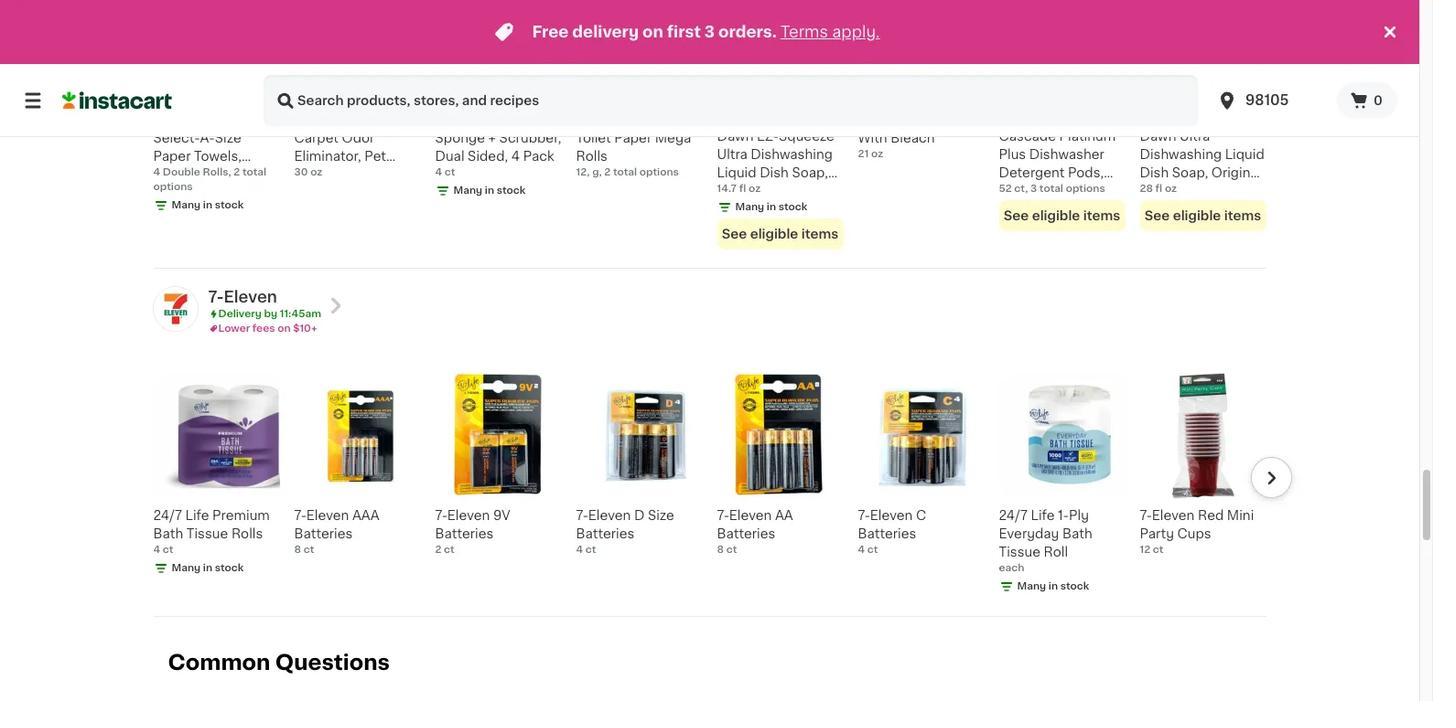 Task type: describe. For each thing, give the bounding box(es) containing it.
many in stock down 4 double rolls, 2 total options
[[172, 200, 244, 210]]

dish inside 'spend $40, save $8 dawn ez-squeeze ultra dishwashing liquid dish soap, original scent'
[[760, 166, 789, 179]]

7- for 7-eleven aa batteries 8 ct
[[717, 509, 729, 522]]

8 for 7-eleven aaa batteries
[[294, 545, 301, 555]]

spend $40, save $8 cascade platinum plus dishwasher detergent pods, fresh
[[999, 113, 1116, 197]]

$10+
[[293, 324, 317, 334]]

batteries for 7-eleven 9v batteries
[[435, 528, 494, 540]]

eleven for 7-eleven d size batteries 4 ct
[[588, 509, 631, 522]]

eligible for fresh
[[1032, 209, 1080, 222]]

4 double rolls, 2 total options
[[153, 167, 266, 192]]

charmin
[[576, 113, 630, 126]]

oz inside comet cleanser, with bleach 21 oz
[[871, 149, 883, 159]]

14.7 fl oz
[[717, 184, 761, 194]]

ez-
[[757, 130, 779, 142]]

terms
[[780, 25, 828, 39]]

common
[[168, 653, 270, 673]]

many for everyday
[[1017, 582, 1046, 592]]

14.7
[[717, 184, 737, 194]]

9v
[[493, 509, 510, 522]]

4 inside 4 double rolls, 2 total options
[[153, 167, 160, 177]]

12
[[1140, 545, 1150, 555]]

by
[[264, 309, 277, 319]]

$8 for platinum
[[1093, 113, 1106, 123]]

lower
[[218, 324, 250, 334]]

each
[[999, 563, 1024, 573]]

soap, inside 'spend $40, save $8 dawn ez-squeeze ultra dishwashing liquid dish soap, original scent'
[[792, 166, 828, 179]]

many for scrubber,
[[453, 185, 482, 195]]

$40, for platinum
[[1040, 113, 1064, 123]]

7- for 7-eleven aaa batteries 8 ct
[[294, 509, 306, 522]]

7 eleven image
[[153, 287, 197, 331]]

Search field
[[264, 75, 1198, 126]]

11:45am
[[280, 309, 321, 319]]

spend for ez-
[[722, 113, 756, 123]]

everyday
[[999, 528, 1059, 540]]

liquid inside 'spend $40, save $8 dawn ez-squeeze ultra dishwashing liquid dish soap, original scent'
[[717, 166, 756, 179]]

eleven for 7-eleven aaa batteries 8 ct
[[306, 509, 349, 522]]

fresh inside arm & hammer carpet odor eliminator, pet fresh
[[294, 168, 330, 181]]

+
[[488, 131, 496, 144]]

item carousel region containing bounty essentials select-a-size paper towels, white
[[153, 0, 1292, 260]]

ultra inside charmin ultra soft toilet paper mega rolls 12, g, 2 total options
[[634, 113, 664, 126]]

scrub daddy sponge + scrubber, dual sided, 4 pack 4 ct
[[435, 113, 561, 177]]

see eligible items for fresh
[[1004, 209, 1120, 222]]

many for tissue
[[172, 563, 201, 573]]

eleven for 7-eleven
[[224, 290, 277, 304]]

eliminator,
[[294, 150, 361, 162]]

life for 1-
[[1031, 509, 1055, 522]]

pods,
[[1068, 166, 1104, 179]]

30
[[294, 167, 308, 177]]

7-eleven 9v batteries 2 ct
[[435, 509, 510, 555]]

toilet
[[576, 131, 611, 144]]

daddy
[[476, 113, 519, 126]]

24/7 for 24/7 life 1-ply everyday bath tissue roll
[[999, 509, 1028, 522]]

dual
[[435, 150, 464, 162]]

product group containing dawn ez-squeeze ultra dishwashing liquid dish soap, original scent
[[717, 0, 843, 249]]

7-eleven aa batteries 8 ct
[[717, 509, 793, 555]]

batteries inside the 7-eleven d size batteries 4 ct
[[576, 528, 634, 540]]

stock for scrubber,
[[497, 185, 526, 195]]

many inside product 'group'
[[735, 202, 764, 212]]

soft
[[667, 113, 694, 126]]

4 inside the 7-eleven d size batteries 4 ct
[[576, 545, 583, 555]]

total inside 4 double rolls, 2 total options
[[242, 167, 266, 177]]

select-
[[153, 131, 200, 144]]

rolls,
[[203, 167, 231, 177]]

7-eleven red mini party cups 12 ct
[[1140, 509, 1254, 555]]

odor
[[342, 131, 375, 144]]

tissue inside "24/7 life premium bath tissue rolls 4 ct"
[[187, 528, 228, 540]]

in for tissue
[[203, 563, 212, 573]]

save for platinum
[[1066, 113, 1090, 123]]

cups
[[1177, 528, 1211, 540]]

essentials
[[203, 113, 268, 126]]

spend $40, save $8 dawn ultra dishwashing liquid dish soap, original scent
[[1140, 113, 1264, 197]]

2 inside 7-eleven 9v batteries 2 ct
[[435, 545, 441, 555]]

with
[[858, 131, 887, 144]]

platinum
[[1059, 130, 1116, 142]]

detergent
[[999, 166, 1065, 179]]

12,
[[576, 167, 590, 177]]

see eligible items for original
[[1145, 209, 1261, 222]]

spend $40, save $8 dawn ez-squeeze ultra dishwashing liquid dish soap, original scent
[[717, 113, 834, 197]]

options inside product 'group'
[[1066, 184, 1105, 194]]

carpet
[[294, 131, 339, 144]]

scent inside 'spend $40, save $8 dawn ez-squeeze ultra dishwashing liquid dish soap, original scent'
[[770, 184, 808, 197]]

eleven for 7-eleven 9v batteries 2 ct
[[447, 509, 490, 522]]

1 98105 button from the left
[[1205, 75, 1337, 126]]

delivery
[[218, 309, 261, 319]]

in inside product 'group'
[[767, 202, 776, 212]]

save for ez-
[[784, 113, 808, 123]]

hammer
[[337, 113, 393, 126]]

52 ct, 3 total options
[[999, 184, 1105, 194]]

fl for dawn ultra dishwashing liquid dish soap, original scent
[[1155, 184, 1162, 194]]

$40, for ez-
[[758, 113, 782, 123]]

d
[[634, 509, 645, 522]]

in for scrubber,
[[485, 185, 494, 195]]

7- for 7-eleven c batteries 4 ct
[[858, 509, 870, 522]]

free delivery on first 3 orders. terms apply.
[[532, 25, 880, 39]]

aaa
[[352, 509, 379, 522]]

0
[[1374, 94, 1383, 107]]

ct inside "24/7 life premium bath tissue rolls 4 ct"
[[163, 545, 173, 555]]

delivery by 11:45am
[[218, 309, 321, 319]]

towels,
[[194, 150, 242, 162]]

dish inside spend $40, save $8 dawn ultra dishwashing liquid dish soap, original scent
[[1140, 166, 1169, 179]]

total inside charmin ultra soft toilet paper mega rolls 12, g, 2 total options
[[613, 167, 637, 177]]

ct inside scrub daddy sponge + scrubber, dual sided, 4 pack 4 ct
[[445, 167, 455, 177]]

see eligible items button for fresh
[[999, 200, 1125, 231]]

common questions
[[168, 653, 390, 673]]

see for dawn ultra dishwashing liquid dish soap, original scent
[[1145, 209, 1170, 222]]

24/7 life 1-ply everyday bath tissue roll each
[[999, 509, 1092, 573]]

batteries for 7-eleven c batteries
[[858, 528, 916, 540]]

options inside charmin ultra soft toilet paper mega rolls 12, g, 2 total options
[[639, 167, 679, 177]]

size inside the 7-eleven d size batteries 4 ct
[[648, 509, 674, 522]]

ct inside 7-eleven red mini party cups 12 ct
[[1153, 545, 1164, 555]]

scent inside spend $40, save $8 dawn ultra dishwashing liquid dish soap, original scent
[[1140, 184, 1177, 197]]

items for dawn ultra dishwashing liquid dish soap, original scent
[[1224, 209, 1261, 222]]

many down double
[[172, 200, 201, 210]]

oz right 14.7 in the top of the page
[[749, 184, 761, 194]]

28 fl oz
[[1140, 184, 1177, 194]]

ct inside 7-eleven c batteries 4 ct
[[867, 545, 878, 555]]

batteries for 7-eleven aaa batteries
[[294, 528, 353, 540]]

7-eleven d size batteries 4 ct
[[576, 509, 674, 555]]

cleanser,
[[905, 113, 965, 126]]

see eligible items button for original
[[1140, 200, 1266, 231]]

paper inside bounty essentials select-a-size paper towels, white
[[153, 150, 191, 162]]

items for dawn ez-squeeze ultra dishwashing liquid dish soap, original scent
[[801, 227, 838, 240]]

item carousel region containing 24/7 life premium bath tissue rolls
[[128, 366, 1292, 609]]

30 oz
[[294, 167, 322, 177]]

eligible for original
[[1173, 209, 1221, 222]]

batteries for 7-eleven aa batteries
[[717, 528, 775, 540]]

comet
[[858, 113, 902, 126]]

white
[[153, 168, 191, 181]]

original inside spend $40, save $8 dawn ultra dishwashing liquid dish soap, original scent
[[1211, 166, 1261, 179]]

terms apply. link
[[780, 25, 880, 39]]

charmin ultra soft toilet paper mega rolls 12, g, 2 total options
[[576, 113, 694, 177]]

orders.
[[718, 25, 777, 39]]

red
[[1198, 509, 1224, 522]]

bounty essentials select-a-size paper towels, white
[[153, 113, 268, 181]]

arm
[[294, 113, 320, 126]]

free
[[532, 25, 569, 39]]

delivery
[[572, 25, 639, 39]]

7-eleven
[[208, 290, 277, 304]]

oz right 30
[[310, 167, 322, 177]]

plus
[[999, 148, 1026, 161]]



Task type: vqa. For each thing, say whether or not it's contained in the screenshot.


Task type: locate. For each thing, give the bounding box(es) containing it.
batteries down d
[[576, 528, 634, 540]]

stock for everyday
[[1060, 582, 1089, 592]]

tissue
[[187, 528, 228, 540], [999, 546, 1040, 559]]

dishwashing inside spend $40, save $8 dawn ultra dishwashing liquid dish soap, original scent
[[1140, 148, 1222, 161]]

1 vertical spatial tissue
[[999, 546, 1040, 559]]

eleven inside 7-eleven aa batteries 8 ct
[[729, 509, 772, 522]]

1-
[[1058, 509, 1069, 522]]

total
[[242, 167, 266, 177], [613, 167, 637, 177], [1039, 184, 1063, 194]]

1 horizontal spatial $8
[[1093, 113, 1106, 123]]

0 horizontal spatial save
[[784, 113, 808, 123]]

many in stock for everyday
[[1017, 582, 1089, 592]]

0 horizontal spatial soap,
[[792, 166, 828, 179]]

0 vertical spatial item carousel region
[[153, 0, 1292, 260]]

1 horizontal spatial dishwashing
[[1140, 148, 1222, 161]]

spend inside the spend $40, save $8 cascade platinum plus dishwasher detergent pods, fresh
[[1004, 113, 1038, 123]]

0 vertical spatial liquid
[[1225, 148, 1264, 161]]

eligible down 28 fl oz
[[1173, 209, 1221, 222]]

eleven up 'delivery'
[[224, 290, 277, 304]]

7-
[[208, 290, 224, 304], [294, 509, 306, 522], [435, 509, 447, 522], [576, 509, 588, 522], [717, 509, 729, 522], [858, 509, 870, 522], [1140, 509, 1152, 522]]

see for dawn ez-squeeze ultra dishwashing liquid dish soap, original scent
[[722, 227, 747, 240]]

eleven for 7-eleven aa batteries 8 ct
[[729, 509, 772, 522]]

batteries inside 7-eleven aaa batteries 8 ct
[[294, 528, 353, 540]]

see down 28 fl oz
[[1145, 209, 1170, 222]]

batteries down aa
[[717, 528, 775, 540]]

0 horizontal spatial dish
[[760, 166, 789, 179]]

many in stock down "24/7 life premium bath tissue rolls 4 ct"
[[172, 563, 244, 573]]

2 inside charmin ultra soft toilet paper mega rolls 12, g, 2 total options
[[604, 167, 611, 177]]

items
[[1083, 209, 1120, 222], [1224, 209, 1261, 222], [801, 227, 838, 240]]

24/7 up everyday
[[999, 509, 1028, 522]]

in down "24/7 life premium bath tissue rolls 4 ct"
[[203, 563, 212, 573]]

2 scent from the left
[[1140, 184, 1177, 197]]

4 batteries from the left
[[717, 528, 775, 540]]

liquid inside spend $40, save $8 dawn ultra dishwashing liquid dish soap, original scent
[[1225, 148, 1264, 161]]

many in stock down 14.7 fl oz
[[735, 202, 807, 212]]

0 horizontal spatial $40,
[[758, 113, 782, 123]]

1 vertical spatial fresh
[[999, 184, 1034, 197]]

0 horizontal spatial rolls
[[231, 528, 263, 540]]

0 vertical spatial tissue
[[187, 528, 228, 540]]

2 horizontal spatial options
[[1066, 184, 1105, 194]]

many in stock inside product 'group'
[[735, 202, 807, 212]]

3
[[704, 25, 715, 39], [1030, 184, 1037, 194]]

0 horizontal spatial $8
[[811, 113, 824, 123]]

24/7 inside "24/7 life premium bath tissue rolls 4 ct"
[[153, 509, 182, 522]]

soap,
[[792, 166, 828, 179], [1172, 166, 1208, 179]]

1 horizontal spatial life
[[1031, 509, 1055, 522]]

3 $8 from the left
[[1234, 113, 1247, 123]]

life left premium
[[185, 509, 209, 522]]

0 horizontal spatial total
[[242, 167, 266, 177]]

ply
[[1069, 509, 1089, 522]]

0 horizontal spatial see
[[722, 227, 747, 240]]

7- right premium
[[294, 509, 306, 522]]

total right g, on the top of the page
[[613, 167, 637, 177]]

spend up cascade
[[1004, 113, 1038, 123]]

1 bath from the left
[[153, 528, 183, 540]]

3 right ct,
[[1030, 184, 1037, 194]]

0 horizontal spatial items
[[801, 227, 838, 240]]

see for cascade platinum plus dishwasher detergent pods, fresh
[[1004, 209, 1029, 222]]

soap, inside spend $40, save $8 dawn ultra dishwashing liquid dish soap, original scent
[[1172, 166, 1208, 179]]

8 inside 7-eleven aaa batteries 8 ct
[[294, 545, 301, 555]]

0 button
[[1337, 82, 1397, 119]]

see eligible items button
[[999, 200, 1125, 231], [1140, 200, 1266, 231], [717, 218, 843, 249]]

cascade
[[999, 130, 1056, 142]]

many down dual
[[453, 185, 482, 195]]

first
[[667, 25, 701, 39]]

2 spend from the left
[[1004, 113, 1038, 123]]

$40, inside 'spend $40, save $8 dawn ez-squeeze ultra dishwashing liquid dish soap, original scent'
[[758, 113, 782, 123]]

0 vertical spatial original
[[1211, 166, 1261, 179]]

1 dish from the left
[[760, 166, 789, 179]]

on for fees
[[277, 324, 291, 334]]

dawn
[[717, 130, 754, 142], [1140, 130, 1176, 142]]

items down spend $40, save $8 dawn ultra dishwashing liquid dish soap, original scent
[[1224, 209, 1261, 222]]

eleven left d
[[588, 509, 631, 522]]

in
[[485, 185, 494, 195], [203, 200, 212, 210], [767, 202, 776, 212], [203, 563, 212, 573], [1049, 582, 1058, 592]]

options down pods, on the top of the page
[[1066, 184, 1105, 194]]

1 horizontal spatial see
[[1004, 209, 1029, 222]]

0 horizontal spatial tissue
[[187, 528, 228, 540]]

2 vertical spatial ultra
[[717, 148, 747, 161]]

items for cascade platinum plus dishwasher detergent pods, fresh
[[1083, 209, 1120, 222]]

$40, for ultra
[[1181, 113, 1205, 123]]

see down 14.7 fl oz
[[722, 227, 747, 240]]

3 save from the left
[[1207, 113, 1231, 123]]

0 vertical spatial ultra
[[634, 113, 664, 126]]

2 horizontal spatial see eligible items button
[[1140, 200, 1266, 231]]

1 horizontal spatial product group
[[999, 0, 1125, 231]]

eleven left the "aaa"
[[306, 509, 349, 522]]

1 horizontal spatial items
[[1083, 209, 1120, 222]]

soap, up 28 fl oz
[[1172, 166, 1208, 179]]

in down 4 double rolls, 2 total options
[[203, 200, 212, 210]]

7-eleven c batteries 4 ct
[[858, 509, 926, 555]]

0 vertical spatial 3
[[704, 25, 715, 39]]

0 horizontal spatial paper
[[153, 150, 191, 162]]

1 scent from the left
[[770, 184, 808, 197]]

2 life from the left
[[1031, 509, 1055, 522]]

1 dawn from the left
[[717, 130, 754, 142]]

product group containing cascade platinum plus dishwasher detergent pods, fresh
[[999, 0, 1125, 231]]

party
[[1140, 528, 1174, 540]]

0 vertical spatial rolls
[[576, 150, 608, 162]]

0 horizontal spatial eligible
[[750, 227, 798, 240]]

24/7 for 24/7 life premium bath tissue rolls
[[153, 509, 182, 522]]

2 horizontal spatial 2
[[604, 167, 611, 177]]

1 horizontal spatial rolls
[[576, 150, 608, 162]]

liquid
[[1225, 148, 1264, 161], [717, 166, 756, 179]]

items down 'spend $40, save $8 dawn ez-squeeze ultra dishwashing liquid dish soap, original scent'
[[801, 227, 838, 240]]

dishwashing up 28 fl oz
[[1140, 148, 1222, 161]]

roll
[[1044, 546, 1068, 559]]

0 horizontal spatial 8
[[294, 545, 301, 555]]

1 horizontal spatial dawn
[[1140, 130, 1176, 142]]

items down pods, on the top of the page
[[1083, 209, 1120, 222]]

original inside 'spend $40, save $8 dawn ez-squeeze ultra dishwashing liquid dish soap, original scent'
[[717, 184, 767, 197]]

paper up white
[[153, 150, 191, 162]]

1 product group from the left
[[717, 0, 843, 249]]

ct inside 7-eleven 9v batteries 2 ct
[[444, 545, 455, 555]]

3 right first
[[704, 25, 715, 39]]

in down sided,
[[485, 185, 494, 195]]

lower fees on $10+
[[218, 324, 317, 334]]

$40, inside spend $40, save $8 dawn ultra dishwashing liquid dish soap, original scent
[[1181, 113, 1205, 123]]

3 $40, from the left
[[1181, 113, 1205, 123]]

fresh down eliminator,
[[294, 168, 330, 181]]

pack
[[523, 150, 554, 162]]

2 fl from the left
[[1155, 184, 1162, 194]]

2 horizontal spatial see eligible items
[[1145, 209, 1261, 222]]

batteries down c
[[858, 528, 916, 540]]

dawn for ultra
[[1140, 130, 1176, 142]]

liquid up 14.7 fl oz
[[717, 166, 756, 179]]

paper inside charmin ultra soft toilet paper mega rolls 12, g, 2 total options
[[614, 131, 652, 144]]

$8 up squeeze
[[811, 113, 824, 123]]

$8 up platinum at the right of the page
[[1093, 113, 1106, 123]]

4 inside "24/7 life premium bath tissue rolls 4 ct"
[[153, 545, 160, 555]]

0 horizontal spatial original
[[717, 184, 767, 197]]

dish up 28 fl oz
[[1140, 166, 1169, 179]]

ultra
[[634, 113, 664, 126], [1180, 130, 1210, 142], [717, 148, 747, 161]]

soap, down squeeze
[[792, 166, 828, 179]]

batteries inside 7-eleven 9v batteries 2 ct
[[435, 528, 494, 540]]

1 horizontal spatial 8
[[717, 545, 724, 555]]

in down 'spend $40, save $8 dawn ez-squeeze ultra dishwashing liquid dish soap, original scent'
[[767, 202, 776, 212]]

eleven inside the 7-eleven d size batteries 4 ct
[[588, 509, 631, 522]]

size inside bounty essentials select-a-size paper towels, white
[[215, 131, 241, 144]]

ct
[[445, 167, 455, 177], [163, 545, 173, 555], [304, 545, 314, 555], [444, 545, 455, 555], [585, 545, 596, 555], [726, 545, 737, 555], [867, 545, 878, 555], [1153, 545, 1164, 555]]

on left first
[[642, 25, 663, 39]]

1 horizontal spatial size
[[648, 509, 674, 522]]

sided,
[[468, 150, 508, 162]]

double
[[163, 167, 200, 177]]

liquid down the 98105
[[1225, 148, 1264, 161]]

7- up party
[[1140, 509, 1152, 522]]

0 horizontal spatial bath
[[153, 528, 183, 540]]

many in stock
[[453, 185, 526, 195], [172, 200, 244, 210], [735, 202, 807, 212], [172, 563, 244, 573], [1017, 582, 1089, 592]]

in for everyday
[[1049, 582, 1058, 592]]

$8
[[811, 113, 824, 123], [1093, 113, 1106, 123], [1234, 113, 1247, 123]]

2 dawn from the left
[[1140, 130, 1176, 142]]

size right d
[[648, 509, 674, 522]]

a-
[[200, 131, 215, 144]]

2 8 from the left
[[717, 545, 724, 555]]

2 bath from the left
[[1062, 528, 1092, 540]]

1 horizontal spatial scent
[[1140, 184, 1177, 197]]

fl right 28
[[1155, 184, 1162, 194]]

24/7
[[153, 509, 182, 522], [999, 509, 1028, 522]]

premium
[[212, 509, 270, 522]]

1 24/7 from the left
[[153, 509, 182, 522]]

2 product group from the left
[[999, 0, 1125, 231]]

0 horizontal spatial options
[[153, 182, 193, 192]]

1 vertical spatial liquid
[[717, 166, 756, 179]]

fresh down detergent
[[999, 184, 1034, 197]]

stock down 'spend $40, save $8 dawn ez-squeeze ultra dishwashing liquid dish soap, original scent'
[[779, 202, 807, 212]]

$8 inside 'spend $40, save $8 dawn ez-squeeze ultra dishwashing liquid dish soap, original scent'
[[811, 113, 824, 123]]

2 horizontal spatial ultra
[[1180, 130, 1210, 142]]

stock inside product 'group'
[[779, 202, 807, 212]]

comet cleanser, with bleach 21 oz
[[858, 113, 965, 159]]

dishwashing down squeeze
[[751, 148, 833, 161]]

7- for 7-eleven red mini party cups 12 ct
[[1140, 509, 1152, 522]]

0 vertical spatial paper
[[614, 131, 652, 144]]

0 horizontal spatial 24/7
[[153, 509, 182, 522]]

eleven inside 7-eleven aaa batteries 8 ct
[[306, 509, 349, 522]]

1 horizontal spatial soap,
[[1172, 166, 1208, 179]]

1 fl from the left
[[739, 184, 746, 194]]

eleven inside 7-eleven red mini party cups 12 ct
[[1152, 509, 1195, 522]]

7- inside the 7-eleven d size batteries 4 ct
[[576, 509, 588, 522]]

0 vertical spatial on
[[642, 25, 663, 39]]

3 spend from the left
[[1145, 113, 1179, 123]]

product group
[[717, 0, 843, 249], [999, 0, 1125, 231], [1140, 0, 1266, 231]]

1 vertical spatial size
[[648, 509, 674, 522]]

tissue down premium
[[187, 528, 228, 540]]

0 vertical spatial size
[[215, 131, 241, 144]]

total right rolls, at the left of page
[[242, 167, 266, 177]]

1 vertical spatial paper
[[153, 150, 191, 162]]

spend for ultra
[[1145, 113, 1179, 123]]

2 batteries from the left
[[435, 528, 494, 540]]

fl for dawn ez-squeeze ultra dishwashing liquid dish soap, original scent
[[739, 184, 746, 194]]

2 horizontal spatial eligible
[[1173, 209, 1221, 222]]

life for premium
[[185, 509, 209, 522]]

1 horizontal spatial 2
[[435, 545, 441, 555]]

life inside 24/7 life 1-ply everyday bath tissue roll each
[[1031, 509, 1055, 522]]

1 horizontal spatial on
[[642, 25, 663, 39]]

eleven for 7-eleven c batteries 4 ct
[[870, 509, 913, 522]]

eleven inside 7-eleven 9v batteries 2 ct
[[447, 509, 490, 522]]

0 horizontal spatial fl
[[739, 184, 746, 194]]

1 horizontal spatial see eligible items button
[[999, 200, 1125, 231]]

fl right 14.7 in the top of the page
[[739, 184, 746, 194]]

98105
[[1245, 93, 1289, 107]]

eligible down 52 ct, 3 total options
[[1032, 209, 1080, 222]]

original down the 98105
[[1211, 166, 1261, 179]]

spend inside spend $40, save $8 dawn ultra dishwashing liquid dish soap, original scent
[[1145, 113, 1179, 123]]

1 dishwashing from the left
[[751, 148, 833, 161]]

1 horizontal spatial save
[[1066, 113, 1090, 123]]

$40, inside the spend $40, save $8 cascade platinum plus dishwasher detergent pods, fresh
[[1040, 113, 1064, 123]]

bath
[[153, 528, 183, 540], [1062, 528, 1092, 540]]

see eligible items button down 52 ct, 3 total options
[[999, 200, 1125, 231]]

dishwashing inside 'spend $40, save $8 dawn ez-squeeze ultra dishwashing liquid dish soap, original scent'
[[751, 148, 833, 161]]

1 horizontal spatial paper
[[614, 131, 652, 144]]

0 horizontal spatial size
[[215, 131, 241, 144]]

2 inside 4 double rolls, 2 total options
[[234, 167, 240, 177]]

on for delivery
[[642, 25, 663, 39]]

2 horizontal spatial spend
[[1145, 113, 1179, 123]]

many down "24/7 life premium bath tissue rolls 4 ct"
[[172, 563, 201, 573]]

4 inside 7-eleven c batteries 4 ct
[[858, 545, 865, 555]]

rolls up g, on the top of the page
[[576, 150, 608, 162]]

1 8 from the left
[[294, 545, 301, 555]]

0 horizontal spatial 3
[[704, 25, 715, 39]]

eleven left 9v
[[447, 509, 490, 522]]

rolls inside "24/7 life premium bath tissue rolls 4 ct"
[[231, 528, 263, 540]]

2 horizontal spatial see
[[1145, 209, 1170, 222]]

1 horizontal spatial eligible
[[1032, 209, 1080, 222]]

pet
[[364, 150, 386, 162]]

tissue up each
[[999, 546, 1040, 559]]

item carousel region
[[153, 0, 1292, 260], [128, 366, 1292, 609]]

1 vertical spatial on
[[277, 324, 291, 334]]

spend right soft
[[722, 113, 756, 123]]

paper down charmin
[[614, 131, 652, 144]]

52
[[999, 184, 1012, 194]]

ct inside 7-eleven aa batteries 8 ct
[[726, 545, 737, 555]]

24/7 left premium
[[153, 509, 182, 522]]

options down white
[[153, 182, 193, 192]]

instacart logo image
[[62, 90, 172, 112]]

eleven up party
[[1152, 509, 1195, 522]]

7- for 7-eleven d size batteries 4 ct
[[576, 509, 588, 522]]

7- left aa
[[717, 509, 729, 522]]

spend for platinum
[[1004, 113, 1038, 123]]

sponge
[[435, 131, 485, 144]]

0 horizontal spatial on
[[277, 324, 291, 334]]

size down essentials
[[215, 131, 241, 144]]

options down mega
[[639, 167, 679, 177]]

7- for 7-eleven
[[208, 290, 224, 304]]

dawn up 28 fl oz
[[1140, 130, 1176, 142]]

eligible
[[1032, 209, 1080, 222], [1173, 209, 1221, 222], [750, 227, 798, 240]]

2 98105 button from the left
[[1216, 75, 1326, 126]]

$8 inside the spend $40, save $8 cascade platinum plus dishwasher detergent pods, fresh
[[1093, 113, 1106, 123]]

size
[[215, 131, 241, 144], [648, 509, 674, 522]]

0 horizontal spatial fresh
[[294, 168, 330, 181]]

oz
[[871, 149, 883, 159], [310, 167, 322, 177], [749, 184, 761, 194], [1165, 184, 1177, 194]]

ct inside 7-eleven aaa batteries 8 ct
[[304, 545, 314, 555]]

oz right 21
[[871, 149, 883, 159]]

7- for 7-eleven 9v batteries 2 ct
[[435, 509, 447, 522]]

dish down ez-
[[760, 166, 789, 179]]

2 horizontal spatial total
[[1039, 184, 1063, 194]]

eleven left c
[[870, 509, 913, 522]]

24/7 life premium bath tissue rolls 4 ct
[[153, 509, 270, 555]]

on
[[642, 25, 663, 39], [277, 324, 291, 334]]

1 $40, from the left
[[758, 113, 782, 123]]

1 horizontal spatial spend
[[1004, 113, 1038, 123]]

8
[[294, 545, 301, 555], [717, 545, 724, 555]]

3 inside limited time offer region
[[704, 25, 715, 39]]

ultra inside spend $40, save $8 dawn ultra dishwashing liquid dish soap, original scent
[[1180, 130, 1210, 142]]

stock down roll
[[1060, 582, 1089, 592]]

stock down sided,
[[497, 185, 526, 195]]

dawn inside 'spend $40, save $8 dawn ez-squeeze ultra dishwashing liquid dish soap, original scent'
[[717, 130, 754, 142]]

2 horizontal spatial product group
[[1140, 0, 1266, 231]]

1 vertical spatial rolls
[[231, 528, 263, 540]]

scrub
[[435, 113, 473, 126]]

many in stock down roll
[[1017, 582, 1089, 592]]

1 horizontal spatial total
[[613, 167, 637, 177]]

oz right 28
[[1165, 184, 1177, 194]]

24/7 inside 24/7 life 1-ply everyday bath tissue roll each
[[999, 509, 1028, 522]]

7- inside 7-eleven aa batteries 8 ct
[[717, 509, 729, 522]]

spend inside 'spend $40, save $8 dawn ez-squeeze ultra dishwashing liquid dish soap, original scent'
[[722, 113, 756, 123]]

batteries inside 7-eleven c batteries 4 ct
[[858, 528, 916, 540]]

8 for 7-eleven aa batteries
[[717, 545, 724, 555]]

see eligible items button down 14.7 fl oz
[[717, 218, 843, 249]]

scrubber,
[[499, 131, 561, 144]]

1 horizontal spatial bath
[[1062, 528, 1092, 540]]

3 inside product 'group'
[[1030, 184, 1037, 194]]

1 life from the left
[[185, 509, 209, 522]]

save inside the spend $40, save $8 cascade platinum plus dishwasher detergent pods, fresh
[[1066, 113, 1090, 123]]

in down roll
[[1049, 582, 1058, 592]]

1 vertical spatial 3
[[1030, 184, 1037, 194]]

options
[[639, 167, 679, 177], [153, 182, 193, 192], [1066, 184, 1105, 194]]

4
[[511, 150, 520, 162], [153, 167, 160, 177], [435, 167, 442, 177], [153, 545, 160, 555], [576, 545, 583, 555], [858, 545, 865, 555]]

life inside "24/7 life premium bath tissue rolls 4 ct"
[[185, 509, 209, 522]]

2
[[234, 167, 240, 177], [604, 167, 611, 177], [435, 545, 441, 555]]

2 dishwashing from the left
[[1140, 148, 1222, 161]]

stock down "24/7 life premium bath tissue rolls 4 ct"
[[215, 563, 244, 573]]

1 horizontal spatial original
[[1211, 166, 1261, 179]]

many
[[453, 185, 482, 195], [172, 200, 201, 210], [735, 202, 764, 212], [172, 563, 201, 573], [1017, 582, 1046, 592]]

aa
[[775, 509, 793, 522]]

2 soap, from the left
[[1172, 166, 1208, 179]]

7- inside 7-eleven red mini party cups 12 ct
[[1140, 509, 1152, 522]]

dawn inside spend $40, save $8 dawn ultra dishwashing liquid dish soap, original scent
[[1140, 130, 1176, 142]]

3 product group from the left
[[1140, 0, 1266, 231]]

ct inside the 7-eleven d size batteries 4 ct
[[585, 545, 596, 555]]

eligible down 14.7 fl oz
[[750, 227, 798, 240]]

0 horizontal spatial dawn
[[717, 130, 754, 142]]

2 $8 from the left
[[1093, 113, 1106, 123]]

1 horizontal spatial ultra
[[717, 148, 747, 161]]

see down ct,
[[1004, 209, 1029, 222]]

spend up 28 fl oz
[[1145, 113, 1179, 123]]

save inside spend $40, save $8 dawn ultra dishwashing liquid dish soap, original scent
[[1207, 113, 1231, 123]]

1 vertical spatial item carousel region
[[128, 366, 1292, 609]]

1 batteries from the left
[[294, 528, 353, 540]]

squeeze
[[779, 130, 834, 142]]

$8 inside spend $40, save $8 dawn ultra dishwashing liquid dish soap, original scent
[[1234, 113, 1247, 123]]

7- left d
[[576, 509, 588, 522]]

0 horizontal spatial liquid
[[717, 166, 756, 179]]

1 horizontal spatial fl
[[1155, 184, 1162, 194]]

many in stock for tissue
[[172, 563, 244, 573]]

dawn left ez-
[[717, 130, 754, 142]]

2 horizontal spatial $8
[[1234, 113, 1247, 123]]

1 $8 from the left
[[811, 113, 824, 123]]

5 batteries from the left
[[858, 528, 916, 540]]

fresh inside the spend $40, save $8 cascade platinum plus dishwasher detergent pods, fresh
[[999, 184, 1034, 197]]

see eligible items down 14.7 fl oz
[[722, 227, 838, 240]]

stock for tissue
[[215, 563, 244, 573]]

many down each
[[1017, 582, 1046, 592]]

1 soap, from the left
[[792, 166, 828, 179]]

$8 for ez-
[[811, 113, 824, 123]]

batteries inside 7-eleven aa batteries 8 ct
[[717, 528, 775, 540]]

product group containing dawn ultra dishwashing liquid dish soap, original scent
[[1140, 0, 1266, 231]]

8 inside 7-eleven aa batteries 8 ct
[[717, 545, 724, 555]]

0 horizontal spatial 2
[[234, 167, 240, 177]]

total inside product 'group'
[[1039, 184, 1063, 194]]

rolls inside charmin ultra soft toilet paper mega rolls 12, g, 2 total options
[[576, 150, 608, 162]]

0 horizontal spatial spend
[[722, 113, 756, 123]]

1 spend from the left
[[722, 113, 756, 123]]

7- inside 7-eleven aaa batteries 8 ct
[[294, 509, 306, 522]]

2 save from the left
[[1066, 113, 1090, 123]]

0 horizontal spatial product group
[[717, 0, 843, 249]]

bleach
[[891, 131, 935, 144]]

rolls
[[576, 150, 608, 162], [231, 528, 263, 540]]

2 24/7 from the left
[[999, 509, 1028, 522]]

mini
[[1227, 509, 1254, 522]]

3 batteries from the left
[[576, 528, 634, 540]]

1 horizontal spatial dish
[[1140, 166, 1169, 179]]

c
[[916, 509, 926, 522]]

save for ultra
[[1207, 113, 1231, 123]]

2 horizontal spatial $40,
[[1181, 113, 1205, 123]]

see eligible items down 28 fl oz
[[1145, 209, 1261, 222]]

98105 button
[[1205, 75, 1337, 126], [1216, 75, 1326, 126]]

7- up 'delivery'
[[208, 290, 224, 304]]

eleven for 7-eleven red mini party cups 12 ct
[[1152, 509, 1195, 522]]

save inside 'spend $40, save $8 dawn ez-squeeze ultra dishwashing liquid dish soap, original scent'
[[784, 113, 808, 123]]

$8 down the 98105
[[1234, 113, 1247, 123]]

0 horizontal spatial life
[[185, 509, 209, 522]]

on right 'fees'
[[277, 324, 291, 334]]

None search field
[[264, 75, 1198, 126]]

bath inside 24/7 life 1-ply everyday bath tissue roll each
[[1062, 528, 1092, 540]]

1 horizontal spatial liquid
[[1225, 148, 1264, 161]]

original down ez-
[[717, 184, 767, 197]]

options inside 4 double rolls, 2 total options
[[153, 182, 193, 192]]

2 dish from the left
[[1140, 166, 1169, 179]]

batteries down the "aaa"
[[294, 528, 353, 540]]

1 vertical spatial original
[[717, 184, 767, 197]]

stock down 4 double rolls, 2 total options
[[215, 200, 244, 210]]

many in stock for scrubber,
[[453, 185, 526, 195]]

0 horizontal spatial dishwashing
[[751, 148, 833, 161]]

fresh
[[294, 168, 330, 181], [999, 184, 1034, 197]]

ct,
[[1014, 184, 1028, 194]]

see eligible items down 52 ct, 3 total options
[[1004, 209, 1120, 222]]

21
[[858, 149, 869, 159]]

1 horizontal spatial tissue
[[999, 546, 1040, 559]]

life left 1-
[[1031, 509, 1055, 522]]

many in stock down sided,
[[453, 185, 526, 195]]

tissue inside 24/7 life 1-ply everyday bath tissue roll each
[[999, 546, 1040, 559]]

dawn for ez-
[[717, 130, 754, 142]]

7- inside 7-eleven 9v batteries 2 ct
[[435, 509, 447, 522]]

0 horizontal spatial see eligible items
[[722, 227, 838, 240]]

mega
[[655, 131, 691, 144]]

1 save from the left
[[784, 113, 808, 123]]

dishwasher
[[1029, 148, 1104, 161]]

apply.
[[832, 25, 880, 39]]

0 vertical spatial fresh
[[294, 168, 330, 181]]

ultra inside 'spend $40, save $8 dawn ez-squeeze ultra dishwashing liquid dish soap, original scent'
[[717, 148, 747, 161]]

limited time offer region
[[0, 0, 1379, 64]]

0 horizontal spatial ultra
[[634, 113, 664, 126]]

batteries down 9v
[[435, 528, 494, 540]]

0 horizontal spatial see eligible items button
[[717, 218, 843, 249]]

7-eleven aaa batteries 8 ct
[[294, 509, 379, 555]]

2 horizontal spatial save
[[1207, 113, 1231, 123]]

many down 14.7 fl oz
[[735, 202, 764, 212]]

7- inside 7-eleven c batteries 4 ct
[[858, 509, 870, 522]]

bath inside "24/7 life premium bath tissue rolls 4 ct"
[[153, 528, 183, 540]]

fees
[[252, 324, 275, 334]]

on inside limited time offer region
[[642, 25, 663, 39]]

1 horizontal spatial see eligible items
[[1004, 209, 1120, 222]]

7- left c
[[858, 509, 870, 522]]

1 vertical spatial ultra
[[1180, 130, 1210, 142]]

arm & hammer carpet odor eliminator, pet fresh
[[294, 113, 393, 181]]

7- left 9v
[[435, 509, 447, 522]]

1 horizontal spatial fresh
[[999, 184, 1034, 197]]

1 horizontal spatial 24/7
[[999, 509, 1028, 522]]

28
[[1140, 184, 1153, 194]]

batteries
[[294, 528, 353, 540], [435, 528, 494, 540], [576, 528, 634, 540], [717, 528, 775, 540], [858, 528, 916, 540]]

0 horizontal spatial scent
[[770, 184, 808, 197]]

$8 for ultra
[[1234, 113, 1247, 123]]

2 $40, from the left
[[1040, 113, 1064, 123]]

eleven inside 7-eleven c batteries 4 ct
[[870, 509, 913, 522]]

&
[[324, 113, 334, 126]]

total down detergent
[[1039, 184, 1063, 194]]

1 horizontal spatial 3
[[1030, 184, 1037, 194]]

eleven left aa
[[729, 509, 772, 522]]



